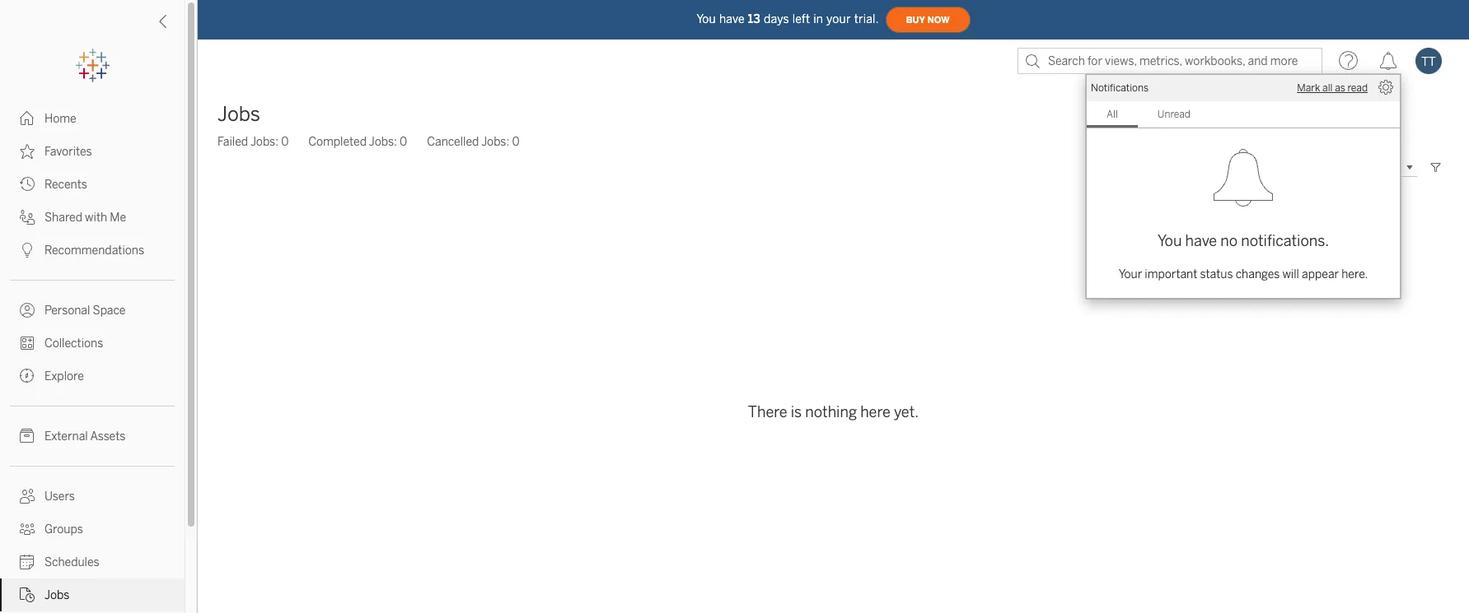 Task type: locate. For each thing, give the bounding box(es) containing it.
completed
[[308, 135, 367, 149]]

2 jobs: from the left
[[369, 135, 397, 149]]

by text only_f5he34f image inside "collections" link
[[20, 336, 35, 351]]

2 horizontal spatial 0
[[512, 135, 520, 149]]

in
[[814, 12, 823, 26]]

by text only_f5he34f image left schedules
[[20, 555, 35, 570]]

by text only_f5he34f image for collections
[[20, 336, 35, 351]]

1 horizontal spatial you
[[1158, 232, 1182, 251]]

here.
[[1342, 268, 1368, 282]]

0 right cancelled
[[512, 135, 520, 149]]

there
[[748, 403, 788, 422]]

groups
[[44, 523, 83, 537]]

cancelled jobs: 0
[[427, 135, 520, 149]]

by text only_f5he34f image left the favorites
[[20, 144, 35, 159]]

5 by text only_f5he34f image from the top
[[20, 489, 35, 504]]

jobs: for completed
[[369, 135, 397, 149]]

by text only_f5he34f image inside jobs link
[[20, 588, 35, 603]]

your
[[1119, 268, 1142, 282]]

5 by text only_f5he34f image from the top
[[20, 429, 35, 444]]

by text only_f5he34f image for shared with me
[[20, 210, 35, 225]]

by text only_f5he34f image inside recents link
[[20, 177, 35, 192]]

have left 13
[[719, 12, 745, 26]]

0 left cancelled
[[400, 135, 407, 149]]

schedules link
[[0, 546, 185, 579]]

1 horizontal spatial 0
[[400, 135, 407, 149]]

by text only_f5he34f image left groups
[[20, 522, 35, 537]]

2 horizontal spatial jobs:
[[481, 135, 509, 149]]

jobs up 'failed'
[[218, 102, 260, 126]]

there is nothing here yet.
[[748, 403, 919, 422]]

external assets
[[44, 430, 126, 444]]

favorites link
[[0, 135, 185, 168]]

recents link
[[0, 168, 185, 201]]

assets
[[90, 430, 126, 444]]

by:
[[1234, 162, 1249, 173]]

3 by text only_f5he34f image from the top
[[20, 210, 35, 225]]

0 for failed jobs: 0
[[281, 135, 289, 149]]

1 vertical spatial you
[[1158, 232, 1182, 251]]

1 by text only_f5he34f image from the top
[[20, 111, 35, 126]]

have left 'no'
[[1185, 232, 1217, 251]]

as
[[1335, 82, 1345, 94]]

0
[[281, 135, 289, 149], [400, 135, 407, 149], [512, 135, 520, 149]]

by text only_f5he34f image left the external
[[20, 429, 35, 444]]

by text only_f5he34f image inside favorites link
[[20, 144, 35, 159]]

mark all as read
[[1297, 82, 1368, 94]]

is
[[791, 403, 802, 422]]

home
[[44, 112, 76, 126]]

home link
[[0, 102, 185, 135]]

mark
[[1297, 82, 1320, 94]]

you left 13
[[697, 12, 716, 26]]

4 by text only_f5he34f image from the top
[[20, 369, 35, 384]]

by text only_f5he34f image for jobs
[[20, 588, 35, 603]]

by text only_f5he34f image left collections in the left of the page
[[20, 336, 35, 351]]

collections
[[44, 337, 103, 351]]

have inside dialog
[[1185, 232, 1217, 251]]

by text only_f5he34f image left users
[[20, 489, 35, 504]]

by text only_f5he34f image inside external assets link
[[20, 429, 35, 444]]

you
[[697, 12, 716, 26], [1158, 232, 1182, 251]]

by text only_f5he34f image left recommendations
[[20, 243, 35, 258]]

users link
[[0, 480, 185, 513]]

sort by:
[[1212, 162, 1249, 173]]

you have 13 days left in your trial.
[[697, 12, 879, 26]]

jobs down schedules
[[44, 589, 69, 603]]

by text only_f5he34f image for recents
[[20, 177, 35, 192]]

you have no notifications.
[[1158, 232, 1329, 251]]

explore
[[44, 370, 84, 384]]

you inside dialog
[[1158, 232, 1182, 251]]

by text only_f5he34f image left the recents at the top of page
[[20, 177, 35, 192]]

1 by text only_f5he34f image from the top
[[20, 144, 35, 159]]

3 by text only_f5he34f image from the top
[[20, 303, 35, 318]]

by text only_f5he34f image for groups
[[20, 522, 35, 537]]

2 by text only_f5he34f image from the top
[[20, 243, 35, 258]]

by text only_f5he34f image left explore at left bottom
[[20, 369, 35, 384]]

1 jobs: from the left
[[250, 135, 279, 149]]

jobs
[[218, 102, 260, 126], [44, 589, 69, 603]]

1 vertical spatial jobs
[[44, 589, 69, 603]]

notifications
[[1091, 82, 1149, 94]]

1 horizontal spatial jobs
[[218, 102, 260, 126]]

3 jobs: from the left
[[481, 135, 509, 149]]

you for you have 13 days left in your trial.
[[697, 12, 716, 26]]

buy
[[906, 14, 925, 25]]

0 horizontal spatial 0
[[281, 135, 289, 149]]

jobs: for cancelled
[[481, 135, 509, 149]]

changes
[[1236, 268, 1280, 282]]

by text only_f5he34f image inside schedules link
[[20, 555, 35, 570]]

by text only_f5he34f image inside shared with me link
[[20, 210, 35, 225]]

0 vertical spatial you
[[697, 12, 716, 26]]

jobs:
[[250, 135, 279, 149], [369, 135, 397, 149], [481, 135, 509, 149]]

by text only_f5he34f image down schedules link
[[20, 588, 35, 603]]

jobs: right 'failed'
[[250, 135, 279, 149]]

by text only_f5he34f image left shared
[[20, 210, 35, 225]]

jobs: right completed
[[369, 135, 397, 149]]

0 horizontal spatial jobs:
[[250, 135, 279, 149]]

recommendations
[[44, 244, 144, 258]]

7 by text only_f5he34f image from the top
[[20, 555, 35, 570]]

important
[[1145, 268, 1198, 282]]

3 0 from the left
[[512, 135, 520, 149]]

6 by text only_f5he34f image from the top
[[20, 588, 35, 603]]

1 vertical spatial have
[[1185, 232, 1217, 251]]

2 0 from the left
[[400, 135, 407, 149]]

by text only_f5he34f image inside groups link
[[20, 522, 35, 537]]

by text only_f5he34f image inside recommendations link
[[20, 243, 35, 258]]

schedules
[[44, 556, 99, 570]]

0 horizontal spatial have
[[719, 12, 745, 26]]

external assets link
[[0, 420, 185, 453]]

0 right 'failed'
[[281, 135, 289, 149]]

have
[[719, 12, 745, 26], [1185, 232, 1217, 251]]

2 by text only_f5he34f image from the top
[[20, 177, 35, 192]]

here
[[860, 403, 891, 422]]

by text only_f5he34f image left the personal
[[20, 303, 35, 318]]

by text only_f5he34f image for home
[[20, 111, 35, 126]]

6 by text only_f5he34f image from the top
[[20, 522, 35, 537]]

shared with me link
[[0, 201, 185, 234]]

have for no
[[1185, 232, 1217, 251]]

by text only_f5he34f image for external assets
[[20, 429, 35, 444]]

by text only_f5he34f image inside explore link
[[20, 369, 35, 384]]

1 0 from the left
[[281, 135, 289, 149]]

notifications.
[[1241, 232, 1329, 251]]

0 horizontal spatial you
[[697, 12, 716, 26]]

shared
[[44, 211, 82, 225]]

by text only_f5he34f image inside personal space link
[[20, 303, 35, 318]]

by text only_f5he34f image
[[20, 111, 35, 126], [20, 243, 35, 258], [20, 303, 35, 318], [20, 369, 35, 384], [20, 429, 35, 444], [20, 522, 35, 537], [20, 555, 35, 570]]

by text only_f5he34f image inside users link
[[20, 489, 35, 504]]

by text only_f5he34f image inside the home link
[[20, 111, 35, 126]]

1 horizontal spatial have
[[1185, 232, 1217, 251]]

jobs: right cancelled
[[481, 135, 509, 149]]

1 horizontal spatial jobs:
[[369, 135, 397, 149]]

space
[[93, 304, 126, 318]]

buy now
[[906, 14, 950, 25]]

Search for views, metrics, workbooks, and more text field
[[1018, 48, 1323, 74]]

0 horizontal spatial jobs
[[44, 589, 69, 603]]

user notifications bell icon image
[[1211, 145, 1276, 211]]

your
[[827, 12, 851, 26]]

you up important
[[1158, 232, 1182, 251]]

nothing
[[805, 403, 857, 422]]

by text only_f5he34f image
[[20, 144, 35, 159], [20, 177, 35, 192], [20, 210, 35, 225], [20, 336, 35, 351], [20, 489, 35, 504], [20, 588, 35, 603]]

0 vertical spatial have
[[719, 12, 745, 26]]

shared with me
[[44, 211, 126, 225]]

4 by text only_f5he34f image from the top
[[20, 336, 35, 351]]

by text only_f5he34f image left home
[[20, 111, 35, 126]]



Task type: describe. For each thing, give the bounding box(es) containing it.
explore link
[[0, 360, 185, 393]]

by text only_f5he34f image for users
[[20, 489, 35, 504]]

appear
[[1302, 268, 1339, 282]]

buy now button
[[886, 7, 970, 33]]

personal space link
[[0, 294, 185, 327]]

unread
[[1158, 109, 1191, 120]]

failed jobs: 0
[[218, 135, 289, 149]]

favorites
[[44, 145, 92, 159]]

all
[[1107, 109, 1118, 120]]

days
[[764, 12, 789, 26]]

user notifications tab tab list
[[1087, 101, 1400, 129]]

personal
[[44, 304, 90, 318]]

external
[[44, 430, 88, 444]]

sort
[[1212, 162, 1232, 173]]

recents
[[44, 178, 87, 192]]

all
[[1323, 82, 1333, 94]]

user settings icon image
[[1379, 80, 1393, 95]]

personal space
[[44, 304, 126, 318]]

by text only_f5he34f image for personal space
[[20, 303, 35, 318]]

me
[[110, 211, 126, 225]]

have for 13
[[719, 12, 745, 26]]

13
[[748, 12, 761, 26]]

failed
[[218, 135, 248, 149]]

trial.
[[854, 12, 879, 26]]

no
[[1221, 232, 1238, 251]]

recommendations link
[[0, 234, 185, 267]]

by text only_f5he34f image for schedules
[[20, 555, 35, 570]]

cancelled
[[427, 135, 479, 149]]

navigation panel element
[[0, 49, 185, 614]]

by text only_f5he34f image for explore
[[20, 369, 35, 384]]

left
[[793, 12, 810, 26]]

yet.
[[894, 403, 919, 422]]

0 for completed jobs: 0
[[400, 135, 407, 149]]

by text only_f5he34f image for favorites
[[20, 144, 35, 159]]

you for you have no notifications.
[[1158, 232, 1182, 251]]

groups link
[[0, 513, 185, 546]]

status
[[1200, 268, 1233, 282]]

collections link
[[0, 327, 185, 360]]

now
[[928, 14, 950, 25]]

will
[[1283, 268, 1299, 282]]

users
[[44, 490, 75, 504]]

by text only_f5he34f image for recommendations
[[20, 243, 35, 258]]

jobs inside jobs link
[[44, 589, 69, 603]]

jobs: for failed
[[250, 135, 279, 149]]

your important status changes will appear here.
[[1119, 268, 1368, 282]]

0 vertical spatial jobs
[[218, 102, 260, 126]]

0 for cancelled jobs: 0
[[512, 135, 520, 149]]

read
[[1348, 82, 1368, 94]]

main navigation. press the up and down arrow keys to access links. element
[[0, 102, 185, 614]]

jobs link
[[0, 579, 185, 612]]

completed jobs: 0
[[308, 135, 407, 149]]

with
[[85, 211, 107, 225]]

you have no notifications. dialog
[[1086, 74, 1401, 299]]



Task type: vqa. For each thing, say whether or not it's contained in the screenshot.
0
yes



